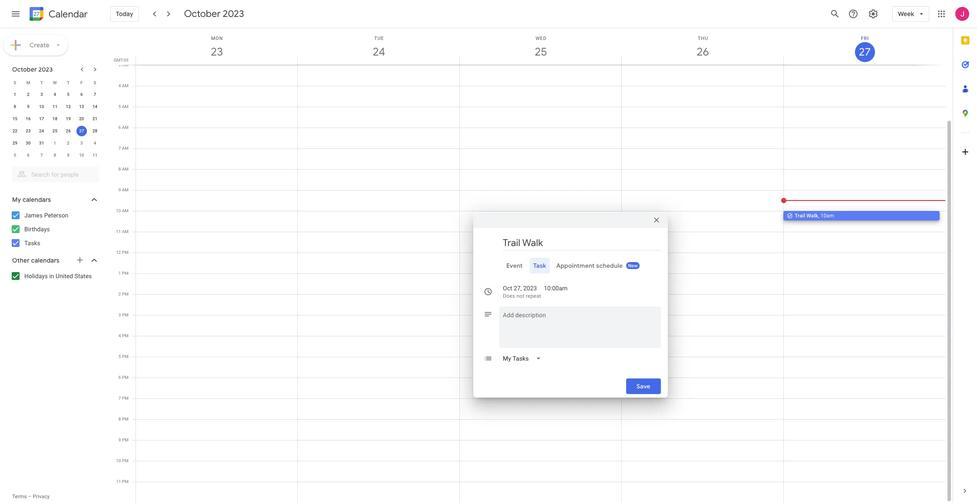 Task type: vqa. For each thing, say whether or not it's contained in the screenshot.


Task type: locate. For each thing, give the bounding box(es) containing it.
30
[[26, 141, 31, 145]]

calendars up james
[[23, 196, 51, 204]]

calendars for other calendars
[[31, 257, 60, 264]]

1 vertical spatial 25
[[52, 129, 57, 133]]

11 for 11 pm
[[116, 479, 121, 484]]

3 left 05
[[118, 63, 121, 67]]

0 horizontal spatial 12
[[66, 104, 71, 109]]

5 down 29 element
[[14, 153, 16, 158]]

0 vertical spatial 27
[[858, 45, 870, 59]]

8 for 8 am
[[118, 167, 121, 172]]

3 pm from the top
[[122, 292, 129, 297]]

new
[[628, 263, 638, 269]]

9 up 10 pm
[[118, 438, 121, 442]]

9 pm from the top
[[122, 417, 129, 422]]

2 pm from the top
[[122, 271, 129, 276]]

12 for 12
[[66, 104, 71, 109]]

4 inside "element"
[[94, 141, 96, 145]]

1
[[14, 92, 16, 97], [54, 141, 56, 145], [118, 271, 121, 276]]

1 horizontal spatial 24
[[372, 45, 385, 59]]

week button
[[892, 3, 929, 24]]

12 pm from the top
[[122, 479, 129, 484]]

1 horizontal spatial 1
[[54, 141, 56, 145]]

0 vertical spatial 23
[[210, 45, 223, 59]]

6 down f
[[80, 92, 83, 97]]

today button
[[110, 3, 139, 24]]

0 vertical spatial 12
[[66, 104, 71, 109]]

s
[[14, 80, 16, 85], [94, 80, 96, 85]]

6 for november 6 element
[[27, 153, 29, 158]]

6 am from the top
[[122, 167, 129, 172]]

2 for november 2 element
[[67, 141, 69, 145]]

9 inside november 9 element
[[67, 153, 69, 158]]

25 down wed
[[534, 45, 546, 59]]

am for 8 am
[[122, 167, 129, 172]]

october 2023 up m
[[12, 66, 53, 73]]

25
[[534, 45, 546, 59], [52, 129, 57, 133]]

5 down 4 am
[[118, 104, 121, 109]]

row
[[132, 3, 946, 503], [8, 76, 102, 89], [8, 89, 102, 101], [8, 101, 102, 113], [8, 113, 102, 125], [8, 125, 102, 137], [8, 137, 102, 149], [8, 149, 102, 162]]

privacy
[[33, 494, 50, 500]]

27 down fri
[[858, 45, 870, 59]]

my calendars button
[[2, 193, 108, 207]]

2023 down create
[[38, 66, 53, 73]]

2 for 2 pm
[[118, 292, 121, 297]]

calendars for my calendars
[[23, 196, 51, 204]]

27 down 20 element
[[79, 129, 84, 133]]

2 vertical spatial 2
[[118, 292, 121, 297]]

1 up 15
[[14, 92, 16, 97]]

24
[[372, 45, 385, 59], [39, 129, 44, 133]]

2023 up "mon"
[[223, 8, 244, 20]]

11 for "11" element
[[52, 104, 57, 109]]

am down 4 am
[[122, 104, 129, 109]]

5 for november 5 element
[[14, 153, 16, 158]]

7
[[94, 92, 96, 97], [118, 146, 121, 151], [40, 153, 43, 158], [118, 396, 121, 401]]

30 element
[[23, 138, 33, 149]]

4
[[118, 83, 121, 88], [54, 92, 56, 97], [94, 141, 96, 145], [118, 333, 121, 338]]

grid
[[111, 3, 953, 503]]

8
[[14, 104, 16, 109], [54, 153, 56, 158], [118, 167, 121, 172], [118, 417, 121, 422]]

6 pm
[[118, 375, 129, 380]]

0 horizontal spatial 27
[[79, 129, 84, 133]]

2 t from the left
[[67, 80, 70, 85]]

0 horizontal spatial 23
[[26, 129, 31, 133]]

0 horizontal spatial 24
[[39, 129, 44, 133]]

9 am from the top
[[122, 229, 129, 234]]

4 am from the top
[[122, 125, 129, 130]]

2023 up repeat
[[523, 285, 537, 292]]

4 down 28 element
[[94, 141, 96, 145]]

am up 8 am
[[122, 146, 129, 151]]

pm up 4 pm
[[122, 313, 129, 317]]

7 for 7 pm
[[118, 396, 121, 401]]

2 down m
[[27, 92, 29, 97]]

1 horizontal spatial october
[[184, 8, 221, 20]]

s left m
[[14, 80, 16, 85]]

10 am
[[116, 208, 129, 213]]

26 element
[[63, 126, 73, 136]]

1 horizontal spatial 27
[[858, 45, 870, 59]]

0 horizontal spatial 25
[[52, 129, 57, 133]]

2 am from the top
[[122, 83, 129, 88]]

1 horizontal spatial t
[[67, 80, 70, 85]]

1 down 12 pm
[[118, 271, 121, 276]]

5 inside november 5 element
[[14, 153, 16, 158]]

row containing 5
[[8, 149, 102, 162]]

october
[[184, 8, 221, 20], [12, 66, 37, 73]]

settings menu image
[[868, 9, 878, 19]]

5 am
[[118, 104, 129, 109]]

11 down 10 pm
[[116, 479, 121, 484]]

25 down the 18 element
[[52, 129, 57, 133]]

pm
[[122, 250, 129, 255], [122, 271, 129, 276], [122, 292, 129, 297], [122, 313, 129, 317], [122, 333, 129, 338], [122, 354, 129, 359], [122, 375, 129, 380], [122, 396, 129, 401], [122, 417, 129, 422], [122, 438, 129, 442], [122, 459, 129, 463], [122, 479, 129, 484]]

15 element
[[10, 114, 20, 124]]

9 down november 2 element
[[67, 153, 69, 158]]

tab list
[[953, 28, 977, 479], [480, 258, 661, 273]]

mon 23
[[210, 36, 223, 59]]

27
[[858, 45, 870, 59], [79, 129, 84, 133]]

peterson
[[44, 212, 68, 219]]

november 9 element
[[63, 150, 73, 161]]

None field
[[499, 351, 548, 366]]

pm for 4 pm
[[122, 333, 129, 338]]

11 down 10 am
[[116, 229, 121, 234]]

12 down the '11 am'
[[116, 250, 121, 255]]

am up 9 am
[[122, 167, 129, 172]]

2 up 3 pm
[[118, 292, 121, 297]]

james peterson
[[24, 212, 68, 219]]

6 am
[[118, 125, 129, 130]]

3 for 3 am
[[118, 63, 121, 67]]

add other calendars image
[[76, 256, 84, 264]]

2 s from the left
[[94, 80, 96, 85]]

am down 9 am
[[122, 208, 129, 213]]

27,
[[514, 285, 522, 292]]

november 2 element
[[63, 138, 73, 149]]

am for 10 am
[[122, 208, 129, 213]]

None search field
[[0, 163, 108, 182]]

pm up 2 pm
[[122, 271, 129, 276]]

0 vertical spatial calendars
[[23, 196, 51, 204]]

10 up 17
[[39, 104, 44, 109]]

10 inside "november 10" 'element'
[[79, 153, 84, 158]]

12 element
[[63, 102, 73, 112]]

2
[[27, 92, 29, 97], [67, 141, 69, 145], [118, 292, 121, 297]]

am for 7 am
[[122, 146, 129, 151]]

october 2023 up "mon"
[[184, 8, 244, 20]]

1 horizontal spatial 2023
[[223, 8, 244, 20]]

1 vertical spatial 27
[[79, 129, 84, 133]]

am for 11 am
[[122, 229, 129, 234]]

1 horizontal spatial october 2023
[[184, 8, 244, 20]]

7 up 8 pm
[[118, 396, 121, 401]]

1 vertical spatial calendars
[[31, 257, 60, 264]]

support image
[[848, 9, 859, 19]]

pm up 5 pm
[[122, 333, 129, 338]]

23 down 16 element
[[26, 129, 31, 133]]

7 am from the top
[[122, 188, 129, 192]]

task
[[533, 262, 546, 269]]

9 am
[[118, 188, 129, 192]]

0 horizontal spatial tab list
[[480, 258, 661, 273]]

10 for 10 am
[[116, 208, 121, 213]]

1 vertical spatial 23
[[26, 129, 31, 133]]

row group
[[8, 89, 102, 162]]

november 6 element
[[23, 150, 33, 161]]

3 up 4 pm
[[118, 313, 121, 317]]

gmt-05
[[114, 58, 129, 63]]

–
[[28, 494, 32, 500]]

10 down november 3 element
[[79, 153, 84, 158]]

november 8 element
[[50, 150, 60, 161]]

20
[[79, 116, 84, 121]]

2 vertical spatial 2023
[[523, 285, 537, 292]]

my calendars list
[[2, 208, 108, 250]]

10 for "november 10" 'element'
[[79, 153, 84, 158]]

row containing 8
[[8, 101, 102, 113]]

grid containing 23
[[111, 3, 953, 503]]

pm up 1 pm
[[122, 250, 129, 255]]

10 inside 10 element
[[39, 104, 44, 109]]

23 inside mon 23
[[210, 45, 223, 59]]

7 for november 7 element
[[40, 153, 43, 158]]

6
[[80, 92, 83, 97], [118, 125, 121, 130], [27, 153, 29, 158], [118, 375, 121, 380]]

6 pm from the top
[[122, 354, 129, 359]]

october 2023
[[184, 8, 244, 20], [12, 66, 53, 73]]

11 up 18
[[52, 104, 57, 109]]

1 vertical spatial 2023
[[38, 66, 53, 73]]

8 am from the top
[[122, 208, 129, 213]]

am up 4 am
[[122, 63, 129, 67]]

main drawer image
[[10, 9, 21, 19]]

0 horizontal spatial october 2023
[[12, 66, 53, 73]]

26 down 19 element
[[66, 129, 71, 133]]

1 down 25 element in the top of the page
[[54, 141, 56, 145]]

does not repeat
[[503, 293, 541, 299]]

cell containing trail walk
[[781, 3, 946, 503]]

0 vertical spatial 24
[[372, 45, 385, 59]]

0 horizontal spatial s
[[14, 80, 16, 85]]

10 up the '11 am'
[[116, 208, 121, 213]]

24 column header
[[297, 28, 460, 65]]

29 element
[[10, 138, 20, 149]]

1 vertical spatial 12
[[116, 250, 121, 255]]

23 down "mon"
[[210, 45, 223, 59]]

12 up 19
[[66, 104, 71, 109]]

23
[[210, 45, 223, 59], [26, 129, 31, 133]]

1 horizontal spatial 12
[[116, 250, 121, 255]]

5 am from the top
[[122, 146, 129, 151]]

new element
[[626, 262, 640, 269]]

5 for 5 pm
[[118, 354, 121, 359]]

8 down november 1 element
[[54, 153, 56, 158]]

1 s from the left
[[14, 80, 16, 85]]

pm for 11 pm
[[122, 479, 129, 484]]

24 element
[[36, 126, 47, 136]]

week
[[898, 10, 914, 18]]

25 column header
[[459, 28, 622, 65]]

2 horizontal spatial 2
[[118, 292, 121, 297]]

november 3 element
[[76, 138, 87, 149]]

2 vertical spatial 1
[[118, 271, 121, 276]]

24 inside 24 element
[[39, 129, 44, 133]]

october up "mon"
[[184, 8, 221, 20]]

1 vertical spatial 1
[[54, 141, 56, 145]]

27 column header
[[783, 28, 946, 65]]

pm down 10 pm
[[122, 479, 129, 484]]

8 for 8 pm
[[118, 417, 121, 422]]

7 down 31 element
[[40, 153, 43, 158]]

Add title text field
[[503, 236, 661, 249]]

11
[[52, 104, 57, 109], [92, 153, 97, 158], [116, 229, 121, 234], [116, 479, 121, 484]]

2023
[[223, 8, 244, 20], [38, 66, 53, 73], [523, 285, 537, 292]]

20 element
[[76, 114, 87, 124]]

0 vertical spatial 2023
[[223, 8, 244, 20]]

row containing trail walk
[[132, 3, 946, 503]]

10 up 11 pm
[[116, 459, 121, 463]]

0 horizontal spatial 2
[[27, 92, 29, 97]]

1 horizontal spatial s
[[94, 80, 96, 85]]

10 pm from the top
[[122, 438, 129, 442]]

11 pm
[[116, 479, 129, 484]]

row containing 29
[[8, 137, 102, 149]]

october 2023 grid
[[8, 76, 102, 162]]

1 vertical spatial 24
[[39, 129, 44, 133]]

1 vertical spatial 2
[[67, 141, 69, 145]]

f
[[80, 80, 83, 85]]

row containing 1
[[8, 89, 102, 101]]

am up 12 pm
[[122, 229, 129, 234]]

5 up "6 pm"
[[118, 354, 121, 359]]

0 horizontal spatial 26
[[66, 129, 71, 133]]

6 for 6 am
[[118, 125, 121, 130]]

1 vertical spatial october 2023
[[12, 66, 53, 73]]

1 cell from the left
[[136, 3, 298, 503]]

am up '7 am'
[[122, 125, 129, 130]]

24 down tue
[[372, 45, 385, 59]]

1 horizontal spatial 23
[[210, 45, 223, 59]]

october up m
[[12, 66, 37, 73]]

holidays in united states
[[24, 273, 92, 280]]

0 vertical spatial 25
[[534, 45, 546, 59]]

4 for 4 pm
[[118, 333, 121, 338]]

9 for 9 pm
[[118, 438, 121, 442]]

5 cell from the left
[[781, 3, 946, 503]]

holidays
[[24, 273, 48, 280]]

9
[[27, 104, 29, 109], [67, 153, 69, 158], [118, 188, 121, 192], [118, 438, 121, 442]]

pm for 10 pm
[[122, 459, 129, 463]]

1 horizontal spatial 25
[[534, 45, 546, 59]]

25 element
[[50, 126, 60, 136]]

2 horizontal spatial 1
[[118, 271, 121, 276]]

m
[[26, 80, 30, 85]]

calendars
[[23, 196, 51, 204], [31, 257, 60, 264]]

tab list containing event
[[480, 258, 661, 273]]

9 up 10 am
[[118, 188, 121, 192]]

7 pm from the top
[[122, 375, 129, 380]]

21 element
[[90, 114, 100, 124]]

27, today element
[[76, 126, 87, 136]]

27 inside cell
[[79, 129, 84, 133]]

am down 3 am
[[122, 83, 129, 88]]

1 pm from the top
[[122, 250, 129, 255]]

cell
[[136, 3, 298, 503], [298, 3, 460, 503], [460, 3, 622, 503], [622, 3, 784, 503], [781, 3, 946, 503]]

1 am from the top
[[122, 63, 129, 67]]

1 t from the left
[[40, 80, 43, 85]]

4 up 5 pm
[[118, 333, 121, 338]]

26 down thu
[[696, 45, 708, 59]]

1 horizontal spatial 26
[[696, 45, 708, 59]]

calendars up in at the bottom left of the page
[[31, 257, 60, 264]]

12
[[66, 104, 71, 109], [116, 250, 121, 255]]

wed
[[535, 36, 547, 41]]

pm for 9 pm
[[122, 438, 129, 442]]

pm down 8 pm
[[122, 438, 129, 442]]

5 pm from the top
[[122, 333, 129, 338]]

pm up 3 pm
[[122, 292, 129, 297]]

1 vertical spatial 26
[[66, 129, 71, 133]]

mon
[[211, 36, 223, 41]]

4 down 3 am
[[118, 83, 121, 88]]

pm for 1 pm
[[122, 271, 129, 276]]

0 horizontal spatial t
[[40, 80, 43, 85]]

6 down 30 element
[[27, 153, 29, 158]]

0 vertical spatial 26
[[696, 45, 708, 59]]

26 inside column header
[[696, 45, 708, 59]]

6 down 5 pm
[[118, 375, 121, 380]]

t left f
[[67, 80, 70, 85]]

s right f
[[94, 80, 96, 85]]

0 horizontal spatial october
[[12, 66, 37, 73]]

schedule
[[596, 262, 623, 269]]

12 inside row
[[66, 104, 71, 109]]

4 pm
[[118, 333, 129, 338]]

t left w on the left
[[40, 80, 43, 85]]

6 down 5 am
[[118, 125, 121, 130]]

26
[[696, 45, 708, 59], [66, 129, 71, 133]]

pm up "6 pm"
[[122, 354, 129, 359]]

3 down the "27, today" element
[[80, 141, 83, 145]]

am for 6 am
[[122, 125, 129, 130]]

3 am from the top
[[122, 104, 129, 109]]

17
[[39, 116, 44, 121]]

9 pm
[[118, 438, 129, 442]]

4 cell from the left
[[622, 3, 784, 503]]

november 10 element
[[76, 150, 87, 161]]

1 horizontal spatial 2
[[67, 141, 69, 145]]

26 link
[[693, 42, 713, 62]]

8 down '7 am'
[[118, 167, 121, 172]]

pm up "9 pm"
[[122, 417, 129, 422]]

4 for 4 am
[[118, 83, 121, 88]]

23 column header
[[135, 28, 298, 65]]

tue 24
[[372, 36, 385, 59]]

7 down 6 am
[[118, 146, 121, 151]]

2 horizontal spatial 2023
[[523, 285, 537, 292]]

24 down 17 element
[[39, 129, 44, 133]]

11 pm from the top
[[122, 459, 129, 463]]

pm down "9 pm"
[[122, 459, 129, 463]]

pm up 8 pm
[[122, 396, 129, 401]]

0 vertical spatial 1
[[14, 92, 16, 97]]

5 pm
[[118, 354, 129, 359]]

14 element
[[90, 102, 100, 112]]

10 element
[[36, 102, 47, 112]]

am down 8 am
[[122, 188, 129, 192]]

3
[[118, 63, 121, 67], [40, 92, 43, 97], [80, 141, 83, 145], [118, 313, 121, 317]]

2 down 26 element
[[67, 141, 69, 145]]

8 down 7 pm
[[118, 417, 121, 422]]

10
[[39, 104, 44, 109], [79, 153, 84, 158], [116, 208, 121, 213], [116, 459, 121, 463]]

11 down "november 4" "element"
[[92, 153, 97, 158]]

8 pm from the top
[[122, 396, 129, 401]]

pm down 5 pm
[[122, 375, 129, 380]]

9 up 16
[[27, 104, 29, 109]]

4 pm from the top
[[122, 313, 129, 317]]

does
[[503, 293, 515, 299]]

13 element
[[76, 102, 87, 112]]



Task type: describe. For each thing, give the bounding box(es) containing it.
10am
[[821, 213, 834, 219]]

3 for 3 pm
[[118, 313, 121, 317]]

fri
[[861, 36, 869, 41]]

pm for 7 pm
[[122, 396, 129, 401]]

united
[[56, 273, 73, 280]]

1 pm
[[118, 271, 129, 276]]

19
[[66, 116, 71, 121]]

terms – privacy
[[12, 494, 50, 500]]

wed 25
[[534, 36, 547, 59]]

25 inside row group
[[52, 129, 57, 133]]

9 for november 9 element
[[67, 153, 69, 158]]

7 up 14
[[94, 92, 96, 97]]

create
[[30, 41, 49, 49]]

pm for 5 pm
[[122, 354, 129, 359]]

31 element
[[36, 138, 47, 149]]

14
[[92, 104, 97, 109]]

oct
[[503, 285, 512, 292]]

22 element
[[10, 126, 20, 136]]

8 up 15
[[14, 104, 16, 109]]

trail
[[795, 213, 805, 219]]

1 vertical spatial october
[[12, 66, 37, 73]]

28 element
[[90, 126, 100, 136]]

thu 26
[[696, 36, 708, 59]]

0 vertical spatial october 2023
[[184, 8, 244, 20]]

10 for 10 pm
[[116, 459, 121, 463]]

event button
[[503, 258, 526, 273]]

18 element
[[50, 114, 60, 124]]

31
[[39, 141, 44, 145]]

27 inside column header
[[858, 45, 870, 59]]

row containing 15
[[8, 113, 102, 125]]

november 5 element
[[10, 150, 20, 161]]

pm for 6 pm
[[122, 375, 129, 380]]

26 column header
[[621, 28, 784, 65]]

5 for 5 am
[[118, 104, 121, 109]]

row group containing 1
[[8, 89, 102, 162]]

row containing 22
[[8, 125, 102, 137]]

terms
[[12, 494, 27, 500]]

10 pm
[[116, 459, 129, 463]]

2 cell from the left
[[298, 3, 460, 503]]

4 for "november 4" "element"
[[94, 141, 96, 145]]

19 element
[[63, 114, 73, 124]]

8 pm
[[118, 417, 129, 422]]

am for 4 am
[[122, 83, 129, 88]]

my
[[12, 196, 21, 204]]

10 for 10 element
[[39, 104, 44, 109]]

w
[[53, 80, 57, 85]]

8 am
[[118, 167, 129, 172]]

birthdays
[[24, 226, 50, 233]]

fri 27
[[858, 36, 870, 59]]

23 element
[[23, 126, 33, 136]]

15
[[12, 116, 17, 121]]

9 for 9 am
[[118, 188, 121, 192]]

12 pm
[[116, 250, 129, 255]]

3 am
[[118, 63, 129, 67]]

13
[[79, 104, 84, 109]]

am for 9 am
[[122, 188, 129, 192]]

4 am
[[118, 83, 129, 88]]

in
[[49, 273, 54, 280]]

today
[[116, 10, 133, 18]]

23 link
[[207, 42, 227, 62]]

27 cell
[[75, 125, 88, 137]]

2 pm
[[118, 292, 129, 297]]

11 for november 11 element
[[92, 153, 97, 158]]

05
[[124, 58, 129, 63]]

3 pm
[[118, 313, 129, 317]]

create button
[[3, 35, 68, 56]]

29
[[12, 141, 17, 145]]

0 horizontal spatial 1
[[14, 92, 16, 97]]

tasks
[[24, 240, 40, 247]]

1 for november 1 element
[[54, 141, 56, 145]]

12 for 12 pm
[[116, 250, 121, 255]]

states
[[75, 273, 92, 280]]

7 pm
[[118, 396, 129, 401]]

28
[[92, 129, 97, 133]]

10:00am
[[544, 285, 568, 292]]

calendar
[[49, 8, 88, 20]]

november 7 element
[[36, 150, 47, 161]]

row containing s
[[8, 76, 102, 89]]

0 horizontal spatial 2023
[[38, 66, 53, 73]]

23 inside '23' element
[[26, 129, 31, 133]]

3 up 10 element
[[40, 92, 43, 97]]

november 4 element
[[90, 138, 100, 149]]

26 inside october 2023 grid
[[66, 129, 71, 133]]

11 am
[[116, 229, 129, 234]]

tue
[[374, 36, 384, 41]]

calendar heading
[[47, 8, 88, 20]]

trail walk , 10am
[[795, 213, 834, 219]]

24 inside 24 column header
[[372, 45, 385, 59]]

0 vertical spatial 2
[[27, 92, 29, 97]]

16
[[26, 116, 31, 121]]

pm for 2 pm
[[122, 292, 129, 297]]

0 vertical spatial october
[[184, 8, 221, 20]]

1 horizontal spatial tab list
[[953, 28, 977, 479]]

pm for 8 pm
[[122, 417, 129, 422]]

other calendars button
[[2, 254, 108, 267]]

james
[[24, 212, 43, 219]]

25 link
[[531, 42, 551, 62]]

not
[[516, 293, 524, 299]]

privacy link
[[33, 494, 50, 500]]

3 cell from the left
[[460, 3, 622, 503]]

pm for 12 pm
[[122, 250, 129, 255]]

16 element
[[23, 114, 33, 124]]

21
[[92, 116, 97, 121]]

oct 27, 2023
[[503, 285, 537, 292]]

11 element
[[50, 102, 60, 112]]

other calendars
[[12, 257, 60, 264]]

7 am
[[118, 146, 129, 151]]

Search for people text field
[[17, 167, 94, 182]]

18
[[52, 116, 57, 121]]

walk
[[806, 213, 818, 219]]

11 for 11 am
[[116, 229, 121, 234]]

Add description text field
[[499, 310, 661, 341]]

am for 3 am
[[122, 63, 129, 67]]

am for 5 am
[[122, 104, 129, 109]]

repeat
[[526, 293, 541, 299]]

4 down w on the left
[[54, 92, 56, 97]]

25 inside wed 25
[[534, 45, 546, 59]]

17 element
[[36, 114, 47, 124]]

27 link
[[855, 42, 875, 62]]

other
[[12, 257, 30, 264]]

6 for 6 pm
[[118, 375, 121, 380]]

appointment
[[556, 262, 595, 269]]

7 for 7 am
[[118, 146, 121, 151]]

november 1 element
[[50, 138, 60, 149]]

gmt-
[[114, 58, 124, 63]]

thu
[[698, 36, 708, 41]]

my calendars
[[12, 196, 51, 204]]

3 for november 3 element
[[80, 141, 83, 145]]

november 11 element
[[90, 150, 100, 161]]

event
[[506, 262, 523, 269]]

22
[[12, 129, 17, 133]]

appointment schedule
[[556, 262, 623, 269]]

pm for 3 pm
[[122, 313, 129, 317]]

task button
[[530, 258, 549, 273]]

,
[[818, 213, 819, 219]]

1 for 1 pm
[[118, 271, 121, 276]]

24 link
[[369, 42, 389, 62]]

5 up 12 element
[[67, 92, 69, 97]]

8 for the november 8 element
[[54, 153, 56, 158]]

calendar element
[[28, 5, 88, 24]]



